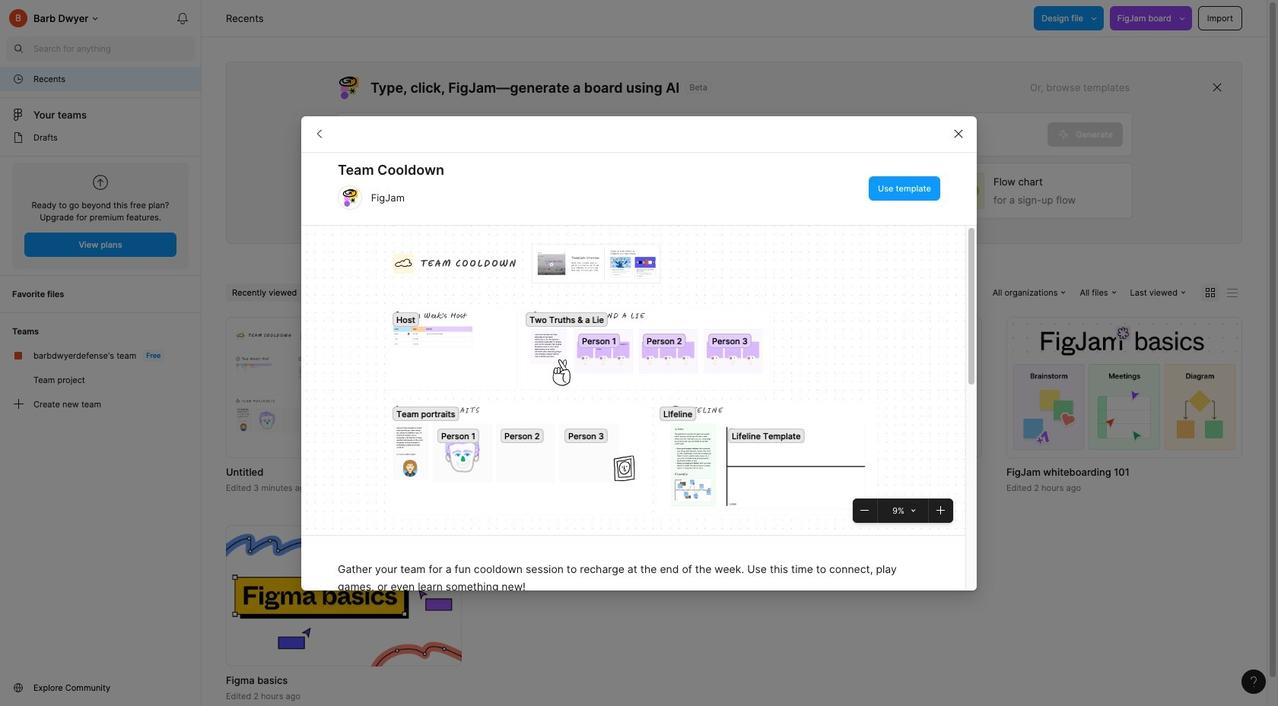 Task type: locate. For each thing, give the bounding box(es) containing it.
recent 16 image
[[12, 73, 24, 85]]

page 16 image
[[12, 132, 24, 144]]

dialog
[[301, 116, 977, 707]]

search 32 image
[[6, 37, 30, 61]]

file thumbnail image
[[746, 317, 982, 459], [1007, 317, 1242, 459], [234, 327, 454, 449], [494, 327, 714, 449], [226, 526, 462, 667]]



Task type: vqa. For each thing, say whether or not it's contained in the screenshot.
Product Team Retrospective image
no



Task type: describe. For each thing, give the bounding box(es) containing it.
select zoom level image
[[911, 509, 916, 513]]

Search for anything text field
[[33, 43, 195, 55]]

Ex: A weekly team meeting, starting with an ice breaker field
[[336, 113, 1048, 156]]

bell 32 image
[[170, 6, 195, 30]]

community 16 image
[[12, 682, 24, 695]]



